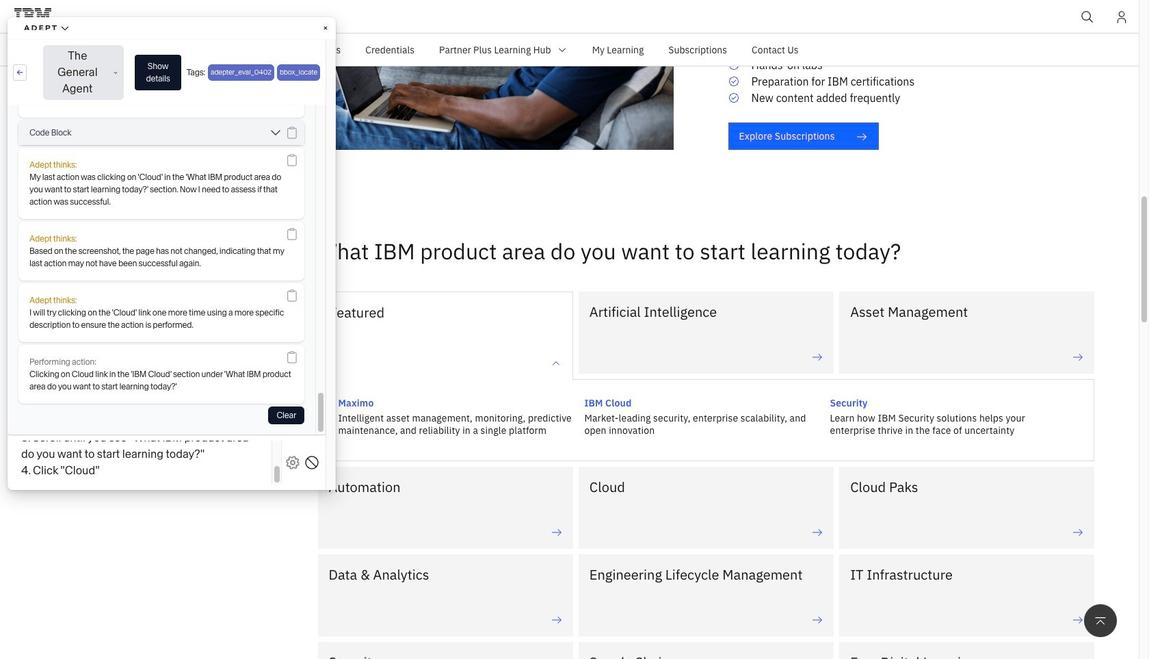 Task type: describe. For each thing, give the bounding box(es) containing it.
partner plus learning hub image
[[557, 44, 568, 55]]

notifications image
[[1115, 10, 1129, 24]]



Task type: locate. For each thing, give the bounding box(es) containing it.
search image
[[1081, 10, 1095, 24]]

ibm platform name element
[[0, 0, 1139, 39], [0, 34, 1139, 66], [92, 34, 1139, 66]]

scroll to top image
[[1094, 614, 1108, 628]]



Task type: vqa. For each thing, say whether or not it's contained in the screenshot.
Let's talk element
no



